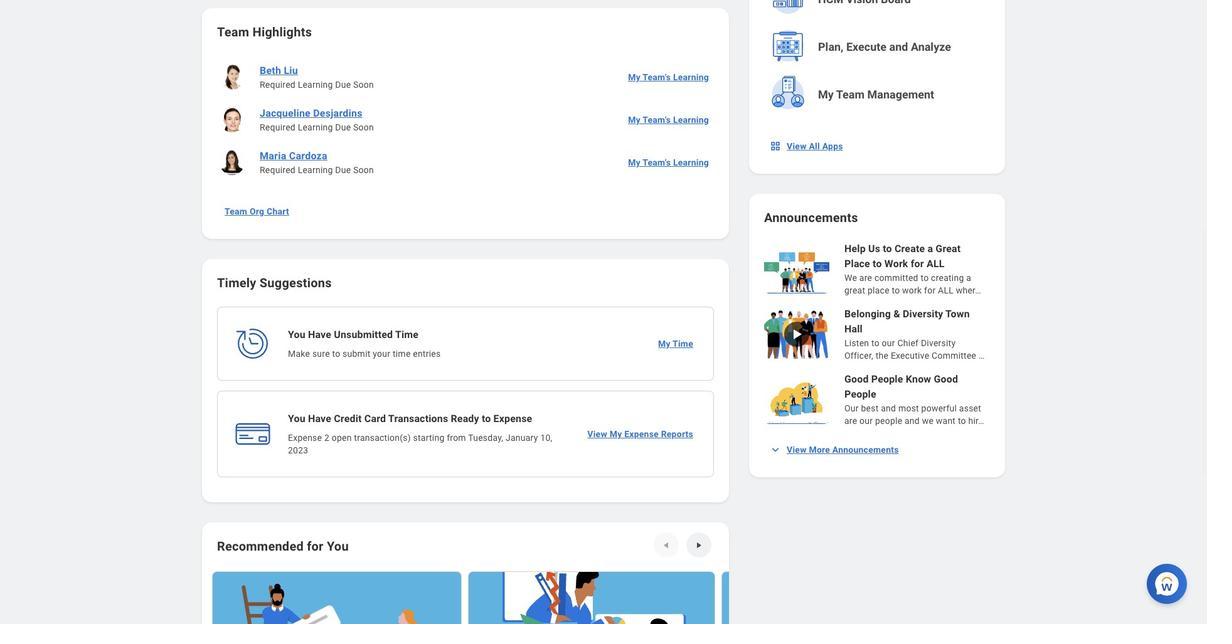 Task type: locate. For each thing, give the bounding box(es) containing it.
team for team org chart
[[225, 206, 247, 216]]

1 vertical spatial required
[[260, 122, 295, 132]]

1 vertical spatial people
[[845, 388, 876, 400]]

my team's learning for desjardins
[[628, 115, 709, 125]]

are inside good people know good people our best and most powerful asset are our people and we want to hir …
[[845, 416, 857, 426]]

my team's learning for liu
[[628, 72, 709, 82]]

management
[[867, 88, 934, 101]]

to up tuesday,
[[482, 413, 491, 425]]

good down committee
[[934, 373, 958, 385]]

our up the
[[882, 338, 895, 348]]

team's for liu
[[643, 72, 671, 82]]

1 vertical spatial and
[[881, 403, 896, 413]]

2 vertical spatial for
[[307, 539, 324, 554]]

1 have from the top
[[308, 329, 331, 341]]

required down maria
[[260, 165, 295, 175]]

soon for desjardins
[[353, 122, 374, 132]]

transaction(s)
[[354, 433, 411, 443]]

learning
[[673, 72, 709, 82], [298, 80, 333, 90], [673, 115, 709, 125], [298, 122, 333, 132], [673, 157, 709, 168], [298, 165, 333, 175]]

required inside maria cardoza required learning due soon
[[260, 165, 295, 175]]

hall
[[845, 323, 863, 335]]

view inside the view my expense reports button
[[587, 429, 607, 439]]

0 vertical spatial …
[[975, 285, 981, 296]]

announcements element
[[764, 242, 990, 427]]

my team's learning button for liu
[[623, 65, 714, 90]]

required for maria
[[260, 165, 295, 175]]

soon inside beth liu required learning due soon
[[353, 80, 374, 90]]

1 vertical spatial you
[[288, 413, 305, 425]]

us
[[868, 243, 880, 255]]

maria cardoza required learning due soon
[[260, 150, 374, 175]]

suggestions
[[260, 275, 332, 290]]

timely suggestions
[[217, 275, 332, 290]]

1 vertical spatial my team's learning button
[[623, 107, 714, 132]]

soon for cardoza
[[353, 165, 374, 175]]

2 my team's learning from the top
[[628, 115, 709, 125]]

view left all
[[787, 141, 807, 151]]

people
[[875, 416, 902, 426]]

maria
[[260, 150, 286, 162]]

diversity down work
[[903, 308, 943, 320]]

due inside maria cardoza required learning due soon
[[335, 165, 351, 175]]

2 have from the top
[[308, 413, 331, 425]]

have up 2
[[308, 413, 331, 425]]

and left analyze
[[889, 40, 908, 53]]

beth liu required learning due soon
[[260, 65, 374, 90]]

required inside beth liu required learning due soon
[[260, 80, 295, 90]]

3 due from the top
[[335, 165, 351, 175]]

2 vertical spatial required
[[260, 165, 295, 175]]

to inside belonging & diversity town hall listen to our chief diversity officer, the executive committee …
[[871, 338, 880, 348]]

2 due from the top
[[335, 122, 351, 132]]

team left org
[[225, 206, 247, 216]]

are inside help us to create a great place to work for all we are committed to creating a great place to work for all wher …
[[859, 273, 872, 283]]

to up work
[[921, 273, 929, 283]]

… inside good people know good people our best and most powerful asset are our people and we want to hir …
[[978, 416, 984, 426]]

2 good from the left
[[934, 373, 958, 385]]

our
[[882, 338, 895, 348], [860, 416, 873, 426]]

all down creating
[[938, 285, 954, 296]]

2 vertical spatial soon
[[353, 165, 374, 175]]

1 vertical spatial our
[[860, 416, 873, 426]]

2 horizontal spatial expense
[[624, 429, 659, 439]]

2 team's from the top
[[643, 115, 671, 125]]

1 vertical spatial are
[[845, 416, 857, 426]]

for down create
[[911, 258, 924, 270]]

0 vertical spatial you
[[288, 329, 305, 341]]

soon inside maria cardoza required learning due soon
[[353, 165, 374, 175]]

1 vertical spatial diversity
[[921, 338, 956, 348]]

1 horizontal spatial time
[[673, 339, 693, 349]]

1 vertical spatial soon
[[353, 122, 374, 132]]

a left 'great'
[[928, 243, 933, 255]]

our down best
[[860, 416, 873, 426]]

a
[[928, 243, 933, 255], [966, 273, 971, 283]]

you have unsubmitted time
[[288, 329, 419, 341]]

1 soon from the top
[[353, 80, 374, 90]]

to right sure
[[332, 349, 340, 359]]

belonging & diversity town hall listen to our chief diversity officer, the executive committee …
[[845, 308, 985, 361]]

1 horizontal spatial good
[[934, 373, 958, 385]]

and up people
[[881, 403, 896, 413]]

0 vertical spatial have
[[308, 329, 331, 341]]

expense left reports
[[624, 429, 659, 439]]

team for team highlights
[[217, 24, 249, 40]]

org
[[250, 206, 264, 216]]

0 horizontal spatial our
[[860, 416, 873, 426]]

0 vertical spatial my team's learning
[[628, 72, 709, 82]]

1 team's from the top
[[643, 72, 671, 82]]

view
[[787, 141, 807, 151], [587, 429, 607, 439], [787, 445, 807, 455]]

good down officer,
[[845, 373, 869, 385]]

2 vertical spatial view
[[787, 445, 807, 455]]

2 soon from the top
[[353, 122, 374, 132]]

learning inside jacqueline desjardins required learning due soon
[[298, 122, 333, 132]]

my
[[628, 72, 641, 82], [818, 88, 834, 101], [628, 115, 641, 125], [628, 157, 641, 168], [658, 339, 671, 349], [610, 429, 622, 439]]

due
[[335, 80, 351, 90], [335, 122, 351, 132], [335, 165, 351, 175]]

2 vertical spatial my team's learning
[[628, 157, 709, 168]]

a up wher
[[966, 273, 971, 283]]

team
[[217, 24, 249, 40], [836, 88, 865, 101], [225, 206, 247, 216]]

team's for cardoza
[[643, 157, 671, 168]]

my inside button
[[818, 88, 834, 101]]

0 vertical spatial diversity
[[903, 308, 943, 320]]

tuesday,
[[468, 433, 503, 443]]

announcements
[[764, 210, 858, 225], [832, 445, 899, 455]]

announcements down people
[[832, 445, 899, 455]]

2 my team's learning button from the top
[[623, 107, 714, 132]]

3 required from the top
[[260, 165, 295, 175]]

0 vertical spatial my team's learning button
[[623, 65, 714, 90]]

to down committed
[[892, 285, 900, 296]]

1 my team's learning button from the top
[[623, 65, 714, 90]]

1 vertical spatial all
[[938, 285, 954, 296]]

2 vertical spatial team
[[225, 206, 247, 216]]

required down beth liu button
[[260, 80, 295, 90]]

for right work
[[924, 285, 936, 296]]

3 soon from the top
[[353, 165, 374, 175]]

1 vertical spatial view
[[587, 429, 607, 439]]

expense up 2023
[[288, 433, 322, 443]]

diversity up committee
[[921, 338, 956, 348]]

0 vertical spatial soon
[[353, 80, 374, 90]]

0 vertical spatial required
[[260, 80, 295, 90]]

we
[[922, 416, 934, 426]]

team's for desjardins
[[643, 115, 671, 125]]

3 my team's learning button from the top
[[623, 150, 714, 175]]

1 vertical spatial have
[[308, 413, 331, 425]]

submit
[[343, 349, 371, 359]]

great
[[936, 243, 961, 255]]

0 vertical spatial view
[[787, 141, 807, 151]]

0 vertical spatial our
[[882, 338, 895, 348]]

3 team's from the top
[[643, 157, 671, 168]]

team down execute
[[836, 88, 865, 101]]

2 vertical spatial …
[[978, 416, 984, 426]]

soon for liu
[[353, 80, 374, 90]]

expense up the january
[[494, 413, 532, 425]]

2 vertical spatial team's
[[643, 157, 671, 168]]

view right 10,
[[587, 429, 607, 439]]

1 horizontal spatial our
[[882, 338, 895, 348]]

my team's learning button for cardoza
[[623, 150, 714, 175]]

… inside help us to create a great place to work for all we are committed to creating a great place to work for all wher …
[[975, 285, 981, 296]]

1 horizontal spatial are
[[859, 273, 872, 283]]

3 my team's learning from the top
[[628, 157, 709, 168]]

1 vertical spatial announcements
[[832, 445, 899, 455]]

required down jacqueline
[[260, 122, 295, 132]]

beth
[[260, 65, 281, 77]]

are down the our
[[845, 416, 857, 426]]

0 vertical spatial and
[[889, 40, 908, 53]]

have
[[308, 329, 331, 341], [308, 413, 331, 425]]

1 vertical spatial my team's learning
[[628, 115, 709, 125]]

0 horizontal spatial expense
[[288, 433, 322, 443]]

required
[[260, 80, 295, 90], [260, 122, 295, 132], [260, 165, 295, 175]]

10,
[[540, 433, 552, 443]]

view inside view more announcements "button"
[[787, 445, 807, 455]]

team left highlights
[[217, 24, 249, 40]]

view inside view all apps button
[[787, 141, 807, 151]]

card
[[364, 413, 386, 425]]

due inside jacqueline desjardins required learning due soon
[[335, 122, 351, 132]]

and
[[889, 40, 908, 53], [881, 403, 896, 413], [905, 416, 920, 426]]

all
[[927, 258, 945, 270], [938, 285, 954, 296]]

and inside plan, execute and analyze button
[[889, 40, 908, 53]]

view all apps
[[787, 141, 843, 151]]

you for you have credit card transactions ready to expense
[[288, 413, 305, 425]]

required inside jacqueline desjardins required learning due soon
[[260, 122, 295, 132]]

2 vertical spatial due
[[335, 165, 351, 175]]

0 vertical spatial due
[[335, 80, 351, 90]]

1 good from the left
[[845, 373, 869, 385]]

and down the most
[[905, 416, 920, 426]]

due down jacqueline desjardins required learning due soon
[[335, 165, 351, 175]]

0 horizontal spatial a
[[928, 243, 933, 255]]

…
[[975, 285, 981, 296], [979, 351, 985, 361], [978, 416, 984, 426]]

2 vertical spatial and
[[905, 416, 920, 426]]

people
[[871, 373, 903, 385], [845, 388, 876, 400]]

view more announcements button
[[764, 437, 906, 462]]

2 required from the top
[[260, 122, 295, 132]]

1 due from the top
[[335, 80, 351, 90]]

are
[[859, 273, 872, 283], [845, 416, 857, 426]]

1 my team's learning from the top
[[628, 72, 709, 82]]

team's
[[643, 72, 671, 82], [643, 115, 671, 125], [643, 157, 671, 168]]

1 horizontal spatial a
[[966, 273, 971, 283]]

reports
[[661, 429, 693, 439]]

we
[[845, 273, 857, 283]]

1 vertical spatial team
[[836, 88, 865, 101]]

are right we
[[859, 273, 872, 283]]

for right recommended in the bottom of the page
[[307, 539, 324, 554]]

time
[[393, 349, 411, 359]]

0 vertical spatial team's
[[643, 72, 671, 82]]

0 vertical spatial for
[[911, 258, 924, 270]]

announcements up help
[[764, 210, 858, 225]]

starting
[[413, 433, 445, 443]]

plan, execute and analyze button
[[765, 24, 991, 70]]

listen
[[845, 338, 869, 348]]

people up the our
[[845, 388, 876, 400]]

&
[[894, 308, 900, 320]]

great
[[845, 285, 865, 296]]

1 vertical spatial a
[[966, 273, 971, 283]]

0 vertical spatial are
[[859, 273, 872, 283]]

due inside beth liu required learning due soon
[[335, 80, 351, 90]]

1 vertical spatial team's
[[643, 115, 671, 125]]

0 horizontal spatial time
[[395, 329, 419, 341]]

my team's learning button
[[623, 65, 714, 90], [623, 107, 714, 132], [623, 150, 714, 175]]

soon inside jacqueline desjardins required learning due soon
[[353, 122, 374, 132]]

expense
[[494, 413, 532, 425], [624, 429, 659, 439], [288, 433, 322, 443]]

0 vertical spatial team
[[217, 24, 249, 40]]

1 vertical spatial due
[[335, 122, 351, 132]]

work
[[885, 258, 908, 270]]

apps
[[822, 141, 843, 151]]

recommended for you
[[217, 539, 349, 554]]

have for credit
[[308, 413, 331, 425]]

credit
[[334, 413, 362, 425]]

people down the
[[871, 373, 903, 385]]

0 horizontal spatial are
[[845, 416, 857, 426]]

to up the
[[871, 338, 880, 348]]

jacqueline
[[260, 107, 311, 119]]

know
[[906, 373, 931, 385]]

0 horizontal spatial good
[[845, 373, 869, 385]]

2 vertical spatial my team's learning button
[[623, 150, 714, 175]]

due down desjardins
[[335, 122, 351, 132]]

due up desjardins
[[335, 80, 351, 90]]

to
[[883, 243, 892, 255], [873, 258, 882, 270], [921, 273, 929, 283], [892, 285, 900, 296], [871, 338, 880, 348], [332, 349, 340, 359], [482, 413, 491, 425], [958, 416, 966, 426]]

you
[[288, 329, 305, 341], [288, 413, 305, 425], [327, 539, 349, 554]]

1 vertical spatial for
[[924, 285, 936, 296]]

committee
[[932, 351, 976, 361]]

all up creating
[[927, 258, 945, 270]]

time
[[395, 329, 419, 341], [673, 339, 693, 349]]

view right chevron down small "icon"
[[787, 445, 807, 455]]

2 horizontal spatial for
[[924, 285, 936, 296]]

make
[[288, 349, 310, 359]]

0 vertical spatial all
[[927, 258, 945, 270]]

to left hir
[[958, 416, 966, 426]]

have up sure
[[308, 329, 331, 341]]

1 required from the top
[[260, 80, 295, 90]]

1 vertical spatial …
[[979, 351, 985, 361]]

our inside belonging & diversity town hall listen to our chief diversity officer, the executive committee …
[[882, 338, 895, 348]]



Task type: vqa. For each thing, say whether or not it's contained in the screenshot.
rightmost View More ... link
no



Task type: describe. For each thing, give the bounding box(es) containing it.
announcements inside "button"
[[832, 445, 899, 455]]

nbox image
[[769, 140, 782, 152]]

open
[[332, 433, 352, 443]]

execute
[[846, 40, 887, 53]]

view for view all apps
[[787, 141, 807, 151]]

2023
[[288, 445, 308, 456]]

unsubmitted
[[334, 329, 393, 341]]

required for jacqueline
[[260, 122, 295, 132]]

view for view my expense reports
[[587, 429, 607, 439]]

1 horizontal spatial for
[[911, 258, 924, 270]]

beth liu button
[[255, 63, 303, 78]]

analyze
[[911, 40, 951, 53]]

media play image
[[789, 327, 804, 342]]

team org chart
[[225, 206, 289, 216]]

town
[[946, 308, 970, 320]]

belonging
[[845, 308, 891, 320]]

my team management
[[818, 88, 934, 101]]

plan,
[[818, 40, 844, 53]]

view more announcements
[[787, 445, 899, 455]]

the
[[876, 351, 889, 361]]

hir
[[968, 416, 978, 426]]

to inside good people know good people our best and most powerful asset are our people and we want to hir …
[[958, 416, 966, 426]]

cardoza
[[289, 150, 327, 162]]

recommended
[[217, 539, 304, 554]]

2
[[324, 433, 329, 443]]

more
[[809, 445, 830, 455]]

our inside good people know good people our best and most powerful asset are our people and we want to hir …
[[860, 416, 873, 426]]

0 vertical spatial a
[[928, 243, 933, 255]]

have for unsubmitted
[[308, 329, 331, 341]]

your
[[373, 349, 390, 359]]

0 vertical spatial people
[[871, 373, 903, 385]]

0 horizontal spatial for
[[307, 539, 324, 554]]

plan, execute and analyze
[[818, 40, 951, 53]]

view all apps button
[[764, 134, 851, 159]]

expense inside expense 2 open transaction(s) starting from tuesday, january 10, 2023
[[288, 433, 322, 443]]

caret right small image
[[691, 538, 706, 553]]

team org chart button
[[220, 199, 294, 224]]

my time
[[658, 339, 693, 349]]

view for view more announcements
[[787, 445, 807, 455]]

maria cardoza button
[[255, 149, 332, 164]]

january
[[506, 433, 538, 443]]

my team's learning button for desjardins
[[623, 107, 714, 132]]

from
[[447, 433, 466, 443]]

expense inside button
[[624, 429, 659, 439]]

… inside belonging & diversity town hall listen to our chief diversity officer, the executive committee …
[[979, 351, 985, 361]]

chevron down small image
[[769, 444, 782, 456]]

good people know good people our best and most powerful asset are our people and we want to hir …
[[845, 373, 984, 426]]

best
[[861, 403, 879, 413]]

entries
[[413, 349, 441, 359]]

ready
[[451, 413, 479, 425]]

most
[[898, 403, 919, 413]]

to right 'us'
[[883, 243, 892, 255]]

jacqueline desjardins button
[[255, 106, 368, 121]]

chief
[[898, 338, 919, 348]]

officer,
[[845, 351, 873, 361]]

my time button
[[653, 331, 698, 356]]

sure
[[312, 349, 330, 359]]

0 vertical spatial announcements
[[764, 210, 858, 225]]

place
[[868, 285, 890, 296]]

view my expense reports
[[587, 429, 693, 439]]

executive
[[891, 351, 929, 361]]

team highlights list
[[217, 56, 714, 184]]

powerful
[[921, 403, 957, 413]]

you have credit card transactions ready to expense
[[288, 413, 532, 425]]

to down 'us'
[[873, 258, 882, 270]]

due for jacqueline desjardins
[[335, 122, 351, 132]]

wher
[[956, 285, 975, 296]]

place
[[845, 258, 870, 270]]

all
[[809, 141, 820, 151]]

make sure to submit your time entries
[[288, 349, 441, 359]]

work
[[902, 285, 922, 296]]

want
[[936, 416, 956, 426]]

desjardins
[[313, 107, 363, 119]]

1 horizontal spatial expense
[[494, 413, 532, 425]]

2 vertical spatial you
[[327, 539, 349, 554]]

learning inside beth liu required learning due soon
[[298, 80, 333, 90]]

recommended for you list
[[212, 570, 973, 624]]

due for maria cardoza
[[335, 165, 351, 175]]

learning inside maria cardoza required learning due soon
[[298, 165, 333, 175]]

required for beth
[[260, 80, 295, 90]]

help us to create a great place to work for all we are committed to creating a great place to work for all wher …
[[845, 243, 981, 296]]

asset
[[959, 403, 981, 413]]

highlights
[[253, 24, 312, 40]]

help
[[845, 243, 866, 255]]

view my expense reports button
[[582, 422, 698, 447]]

due for beth liu
[[335, 80, 351, 90]]

you for you have unsubmitted time
[[288, 329, 305, 341]]

liu
[[284, 65, 298, 77]]

create
[[895, 243, 925, 255]]

committed
[[875, 273, 918, 283]]

jacqueline desjardins required learning due soon
[[260, 107, 374, 132]]

our
[[845, 403, 859, 413]]

my team management button
[[765, 72, 991, 117]]

team highlights
[[217, 24, 312, 40]]

time inside button
[[673, 339, 693, 349]]

caret left small image
[[659, 538, 674, 553]]

my team's learning for cardoza
[[628, 157, 709, 168]]

transactions
[[388, 413, 448, 425]]

creating
[[931, 273, 964, 283]]

expense 2 open transaction(s) starting from tuesday, january 10, 2023
[[288, 433, 552, 456]]

timely
[[217, 275, 256, 290]]



